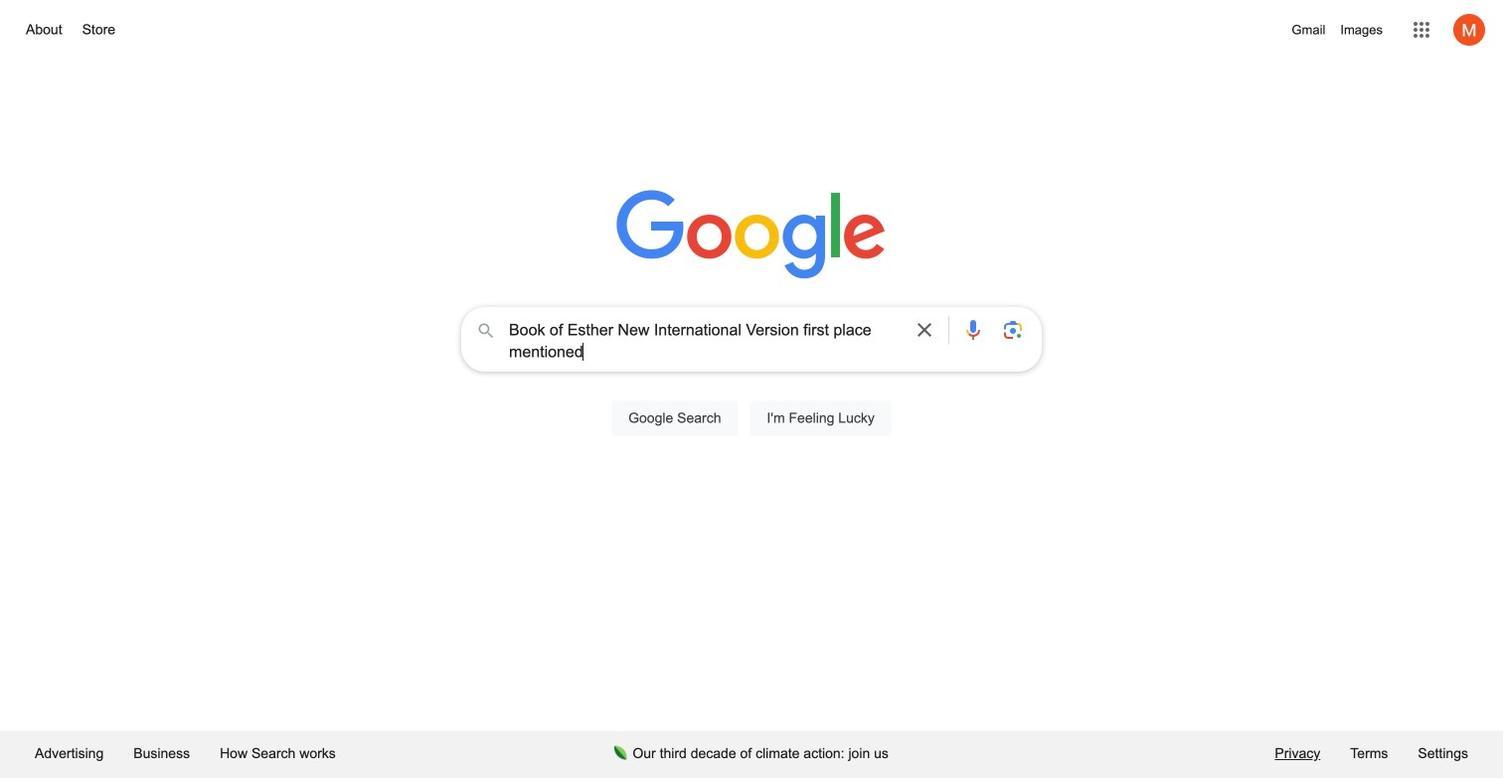 Task type: vqa. For each thing, say whether or not it's contained in the screenshot.
search by voice icon
yes



Task type: locate. For each thing, give the bounding box(es) containing it.
search by image image
[[1001, 318, 1025, 342]]

None search field
[[20, 301, 1483, 459]]

google image
[[616, 190, 887, 281]]

search by voice image
[[961, 318, 985, 342]]



Task type: describe. For each thing, give the bounding box(es) containing it.
Search text field
[[509, 319, 901, 363]]



